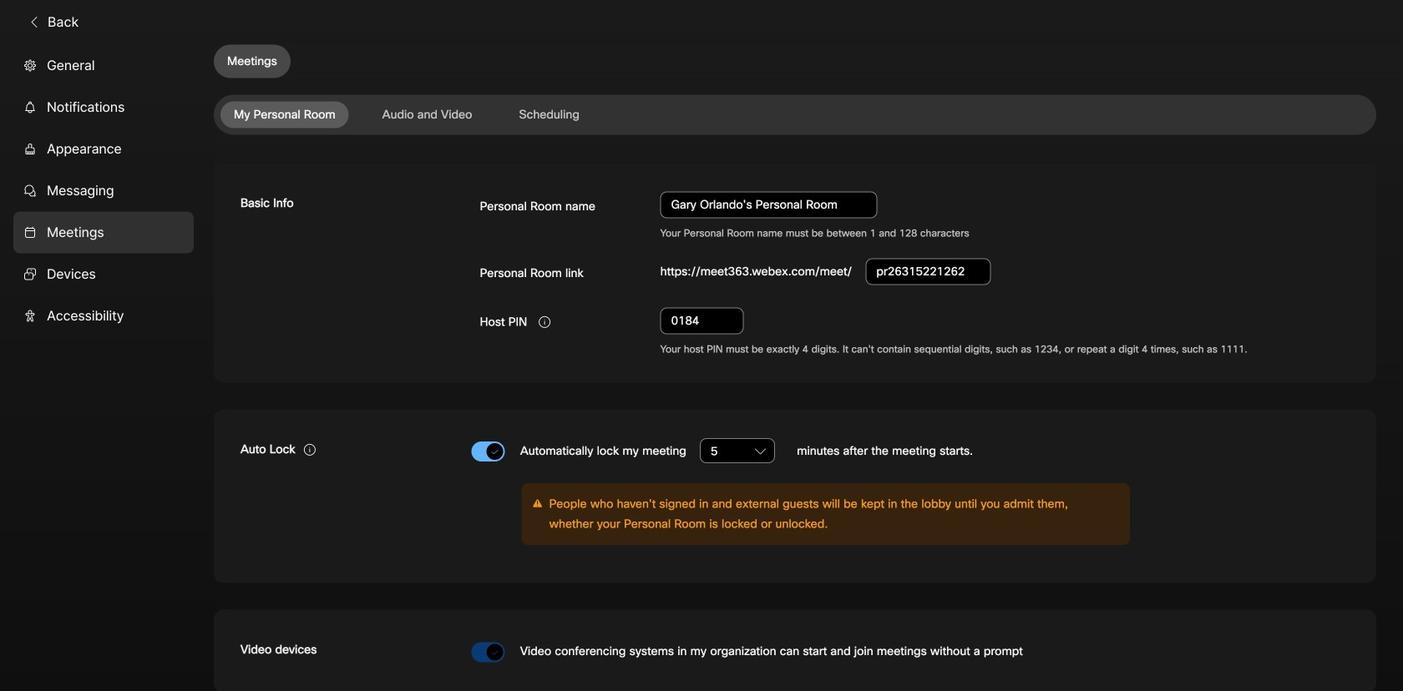 Task type: locate. For each thing, give the bounding box(es) containing it.
settings navigation
[[0, 45, 214, 692]]

notifications tab
[[13, 86, 194, 128]]

general tab
[[13, 45, 194, 86]]

messaging tab
[[13, 170, 194, 212]]



Task type: vqa. For each thing, say whether or not it's contained in the screenshot.
fifth list item
no



Task type: describe. For each thing, give the bounding box(es) containing it.
accessibility tab
[[13, 295, 194, 337]]

appearance tab
[[13, 128, 194, 170]]

devices tab
[[13, 254, 194, 295]]

meetings tab
[[13, 212, 194, 254]]



